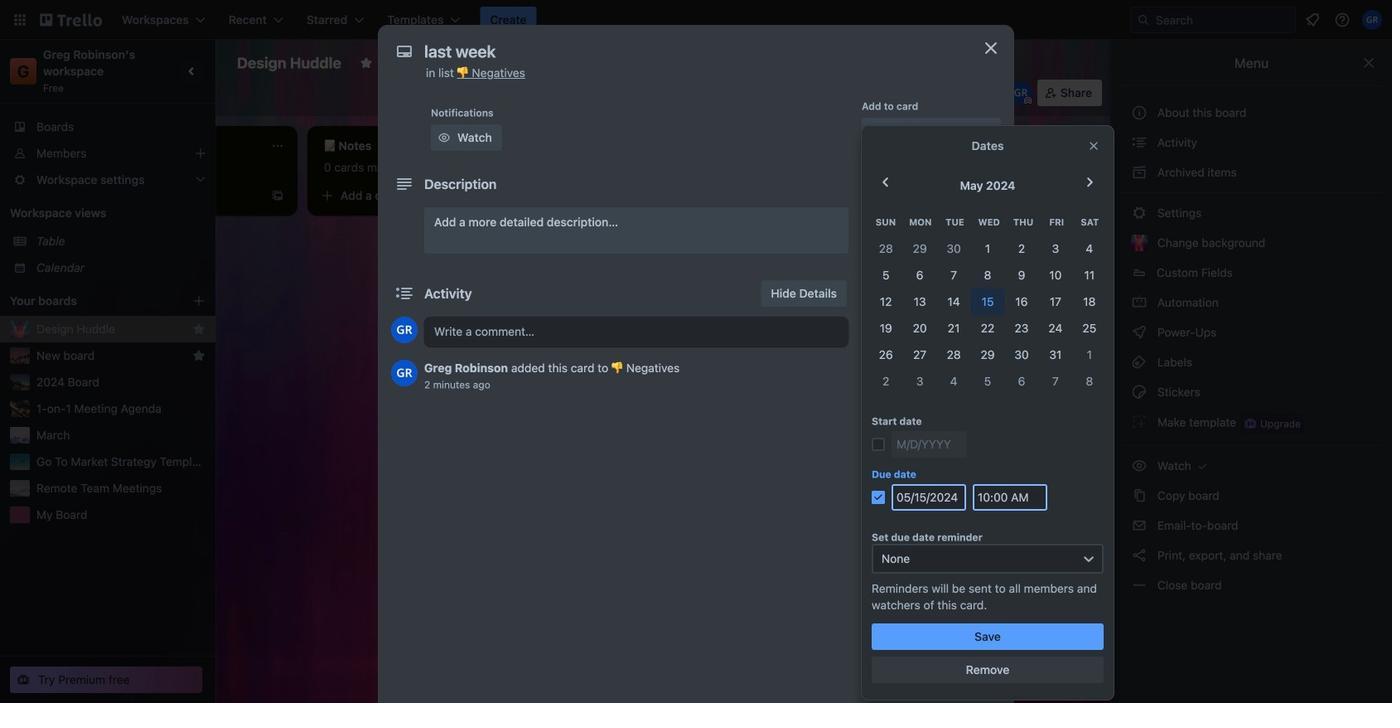 Task type: locate. For each thing, give the bounding box(es) containing it.
0 vertical spatial starred icon image
[[192, 323, 206, 336]]

row
[[870, 209, 1107, 235], [870, 235, 1107, 262], [870, 262, 1107, 289], [870, 289, 1107, 315], [870, 315, 1107, 342], [870, 342, 1107, 368], [870, 368, 1107, 395]]

1 horizontal spatial create from template… image
[[978, 227, 991, 240]]

7 row from the top
[[870, 368, 1107, 395]]

1 starred icon image from the top
[[192, 323, 206, 336]]

1 vertical spatial greg robinson (gregrobinson96) image
[[391, 317, 418, 343]]

row group
[[870, 235, 1107, 395]]

starred icon image
[[192, 323, 206, 336], [192, 349, 206, 362]]

1 vertical spatial starred icon image
[[192, 349, 206, 362]]

0 horizontal spatial create from template… image
[[271, 189, 284, 202]]

greg robinson (gregrobinson96) image
[[1363, 10, 1383, 30]]

None text field
[[416, 36, 963, 66]]

add board image
[[192, 294, 206, 308]]

close dialog image
[[982, 38, 1002, 58]]

grid
[[870, 209, 1107, 395]]

your boards with 8 items element
[[10, 291, 167, 311]]

cell
[[870, 235, 904, 262], [904, 235, 937, 262], [937, 235, 971, 262], [971, 235, 1005, 262], [1005, 235, 1039, 262], [1039, 235, 1073, 262], [1073, 235, 1107, 262], [870, 262, 904, 289], [904, 262, 937, 289], [937, 262, 971, 289], [971, 262, 1005, 289], [1005, 262, 1039, 289], [1039, 262, 1073, 289], [1073, 262, 1107, 289], [870, 289, 904, 315], [904, 289, 937, 315], [937, 289, 971, 315], [971, 289, 1005, 315], [1005, 289, 1039, 315], [1039, 289, 1073, 315], [1073, 289, 1107, 315], [870, 315, 904, 342], [904, 315, 937, 342], [937, 315, 971, 342], [971, 315, 1005, 342], [1005, 315, 1039, 342], [1039, 315, 1073, 342], [1073, 315, 1107, 342], [870, 342, 904, 368], [904, 342, 937, 368], [937, 342, 971, 368], [971, 342, 1005, 368], [1005, 342, 1039, 368], [1039, 342, 1073, 368], [1073, 342, 1107, 368], [870, 368, 904, 395], [904, 368, 937, 395], [937, 368, 971, 395], [971, 368, 1005, 395], [1005, 368, 1039, 395], [1039, 368, 1073, 395], [1073, 368, 1107, 395]]

Add time text field
[[973, 484, 1048, 511]]

greg robinson (gregrobinson96) image
[[1010, 81, 1033, 104], [391, 317, 418, 343], [391, 360, 418, 386]]

sm image
[[867, 123, 884, 139], [436, 129, 453, 146], [1132, 205, 1148, 221], [867, 289, 884, 305], [1132, 294, 1148, 311], [1132, 384, 1148, 400], [1195, 458, 1212, 474], [1132, 488, 1148, 504]]

1 vertical spatial create from template… image
[[978, 227, 991, 240]]

open information menu image
[[1335, 12, 1352, 28]]

primary element
[[0, 0, 1393, 40]]

1 row from the top
[[870, 209, 1107, 235]]

0 vertical spatial create from template… image
[[271, 189, 284, 202]]

2 starred icon image from the top
[[192, 349, 206, 362]]

M/D/YYYY text field
[[892, 484, 967, 511]]

2 vertical spatial greg robinson (gregrobinson96) image
[[391, 360, 418, 386]]

create from template… image
[[271, 189, 284, 202], [978, 227, 991, 240]]

search image
[[1138, 13, 1151, 27]]

sm image
[[741, 80, 765, 103], [1132, 134, 1148, 151], [1132, 164, 1148, 181], [1132, 324, 1148, 341], [1132, 354, 1148, 371], [1132, 414, 1148, 430], [1132, 458, 1148, 474], [1132, 517, 1148, 534], [867, 522, 884, 539], [1132, 547, 1148, 564], [867, 556, 884, 572], [1132, 577, 1148, 594], [867, 589, 884, 605], [867, 629, 884, 646]]



Task type: describe. For each thing, give the bounding box(es) containing it.
Write a comment text field
[[425, 317, 849, 347]]

2 row from the top
[[870, 235, 1107, 262]]

6 row from the top
[[870, 342, 1107, 368]]

4 row from the top
[[870, 289, 1107, 315]]

Search field
[[1151, 8, 1296, 32]]

5 row from the top
[[870, 315, 1107, 342]]

3 row from the top
[[870, 262, 1107, 289]]

close popover image
[[1088, 139, 1101, 153]]

M/D/YYYY text field
[[892, 431, 967, 458]]

Board name text field
[[229, 50, 350, 76]]

star or unstar board image
[[360, 56, 373, 70]]

0 notifications image
[[1303, 10, 1323, 30]]

0 vertical spatial greg robinson (gregrobinson96) image
[[1010, 81, 1033, 104]]



Task type: vqa. For each thing, say whether or not it's contained in the screenshot.
rightmost Color: green, title: none image
no



